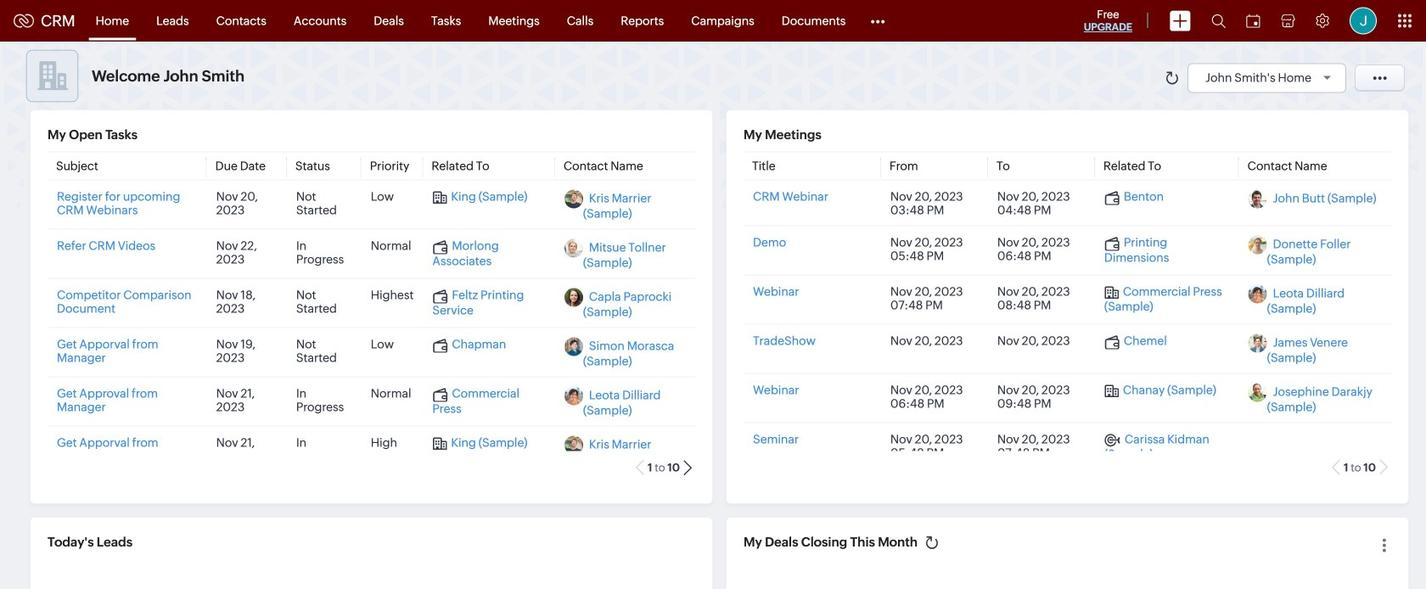 Task type: describe. For each thing, give the bounding box(es) containing it.
create menu element
[[1160, 0, 1201, 41]]

logo image
[[14, 14, 34, 28]]

calendar image
[[1246, 14, 1261, 28]]

Other Modules field
[[860, 7, 896, 34]]



Task type: locate. For each thing, give the bounding box(es) containing it.
profile element
[[1340, 0, 1387, 41]]

create menu image
[[1170, 11, 1191, 31]]

search image
[[1212, 14, 1226, 28]]

profile image
[[1350, 7, 1377, 34]]

search element
[[1201, 0, 1236, 42]]



Task type: vqa. For each thing, say whether or not it's contained in the screenshot.
Create Menu ELEMENT
yes



